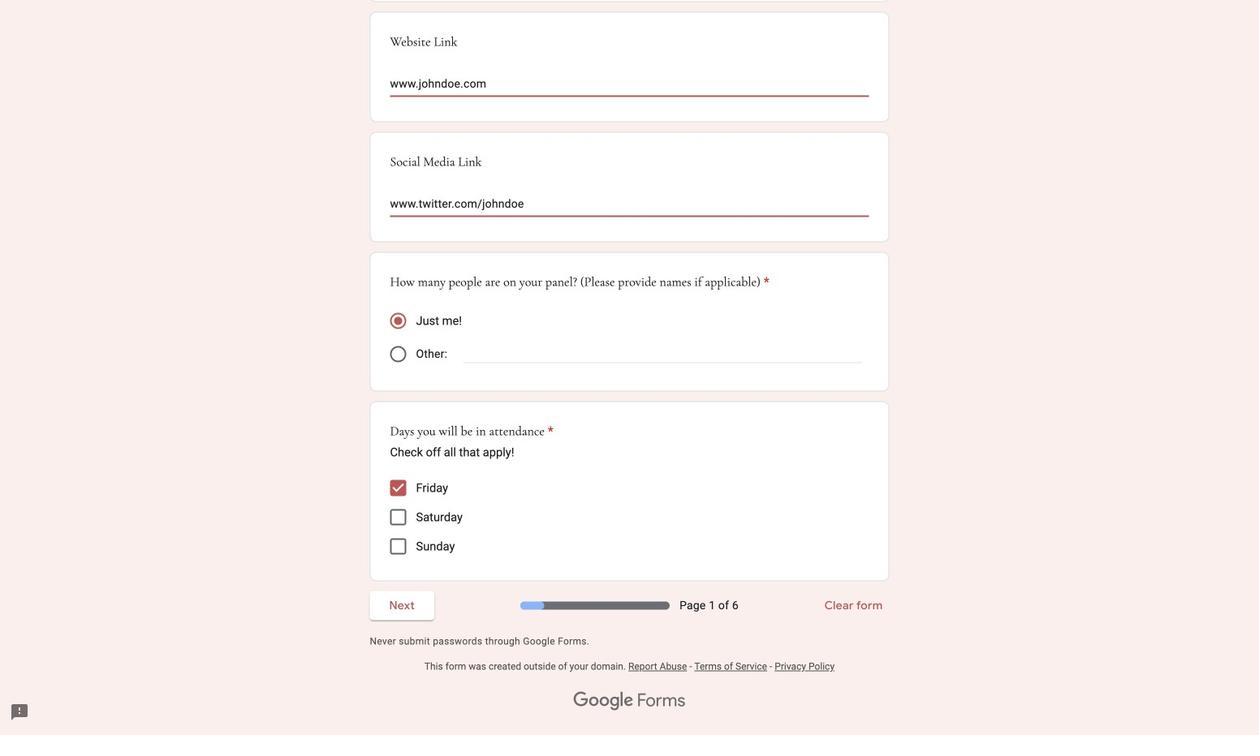 Task type: locate. For each thing, give the bounding box(es) containing it.
progress bar
[[520, 602, 670, 610]]

1 vertical spatial heading
[[390, 422, 554, 441]]

report a problem to google image
[[10, 703, 29, 722]]

list
[[370, 0, 889, 582], [390, 474, 869, 561]]

None text field
[[390, 76, 869, 95]]

saturday image
[[392, 511, 405, 524]]

1 horizontal spatial required question element
[[761, 272, 770, 292]]

1 vertical spatial required question element
[[545, 422, 554, 441]]

friday image
[[390, 480, 406, 496]]

None text field
[[390, 196, 869, 215]]

required question element
[[761, 272, 770, 292], [545, 422, 554, 441]]

google image
[[574, 692, 634, 711]]

heading
[[390, 272, 770, 292], [390, 422, 554, 441]]

just me! image
[[394, 317, 402, 325]]

Friday checkbox
[[390, 480, 406, 496]]

Saturday checkbox
[[390, 509, 406, 526]]

0 vertical spatial heading
[[390, 272, 770, 292]]

None radio
[[390, 346, 406, 362]]

0 vertical spatial required question element
[[761, 272, 770, 292]]



Task type: describe. For each thing, give the bounding box(es) containing it.
1 heading from the top
[[390, 272, 770, 292]]

Sunday checkbox
[[390, 539, 406, 555]]

sunday image
[[392, 540, 405, 553]]

2 heading from the top
[[390, 422, 554, 441]]

0 horizontal spatial required question element
[[545, 422, 554, 441]]

Just me! radio
[[390, 313, 406, 329]]

Other response text field
[[464, 344, 862, 362]]



